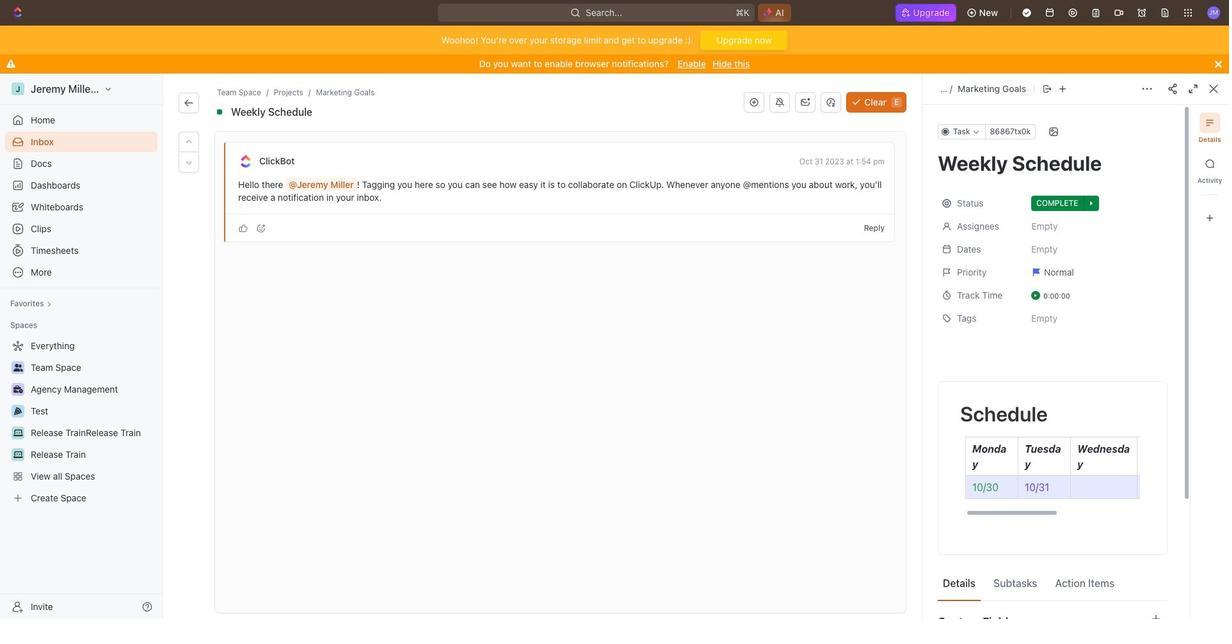 Task type: vqa. For each thing, say whether or not it's contained in the screenshot.
first row from the top
no



Task type: locate. For each thing, give the bounding box(es) containing it.
business time image
[[13, 386, 23, 394]]

jeremy miller's workspace, , element
[[12, 83, 24, 95]]

user group image
[[13, 364, 23, 372]]

tree
[[5, 336, 158, 509]]

pizza slice image
[[14, 408, 22, 416]]

laptop code image
[[13, 430, 23, 437]]

tree inside sidebar navigation
[[5, 336, 158, 509]]



Task type: describe. For each thing, give the bounding box(es) containing it.
Edit task name text field
[[938, 151, 1168, 175]]

sidebar navigation
[[0, 74, 166, 620]]

task sidebar navigation tab list
[[1196, 113, 1224, 229]]

laptop code image
[[13, 451, 23, 459]]



